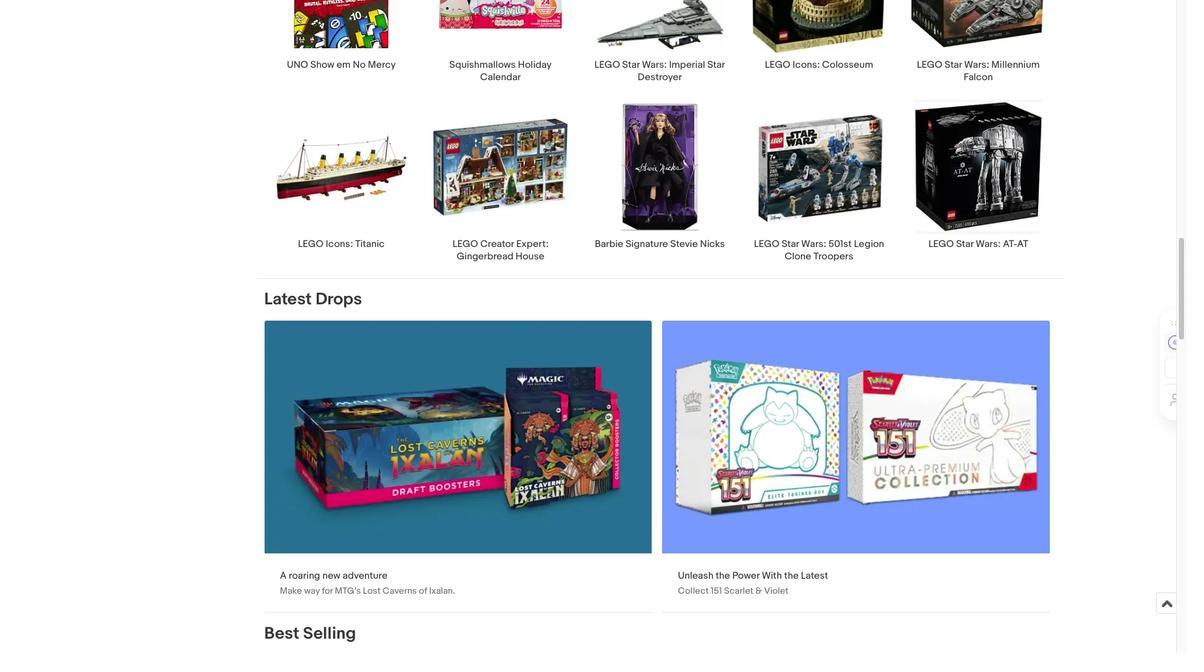 Task type: describe. For each thing, give the bounding box(es) containing it.
lego for lego star wars: millennium falcon
[[917, 59, 943, 71]]

lego star wars: imperial star destroyer
[[595, 59, 725, 84]]

1 the from the left
[[716, 569, 730, 582]]

lego for lego icons: titanic
[[298, 238, 324, 250]]

troopers
[[814, 250, 854, 262]]

ixalan.
[[429, 585, 455, 596]]

lego star wars: 501st legion clone troopers
[[754, 238, 884, 262]]

falcon
[[964, 71, 993, 84]]

new
[[322, 569, 340, 582]]

barbie signature stevie nicks
[[595, 238, 725, 250]]

star for lego star wars: imperial star destroyer
[[622, 59, 640, 71]]

at
[[1017, 238, 1028, 250]]

501st
[[829, 238, 852, 250]]

squishmallows holiday calendar
[[449, 59, 552, 84]]

unleash the power with the latest collect 151 scarlet & violet
[[678, 569, 828, 596]]

lego for lego star wars: at-at
[[929, 238, 954, 250]]

for
[[322, 585, 333, 596]]

lego for lego icons: colosseum
[[765, 59, 791, 71]]

imperial
[[669, 59, 705, 71]]

151
[[711, 585, 722, 596]]

uno
[[287, 59, 308, 71]]

of
[[419, 585, 427, 596]]

0 horizontal spatial latest
[[264, 289, 312, 309]]

make
[[280, 585, 302, 596]]

expert:
[[516, 238, 549, 250]]

mercy
[[368, 59, 396, 71]]

star for lego star wars: millennium falcon
[[945, 59, 962, 71]]

icons: for titanic
[[326, 238, 353, 250]]

holiday
[[518, 59, 552, 71]]

lego icons: titanic link
[[262, 99, 421, 262]]

lego star wars: imperial star destroyer link
[[580, 0, 740, 84]]

mtg's
[[335, 585, 361, 596]]

drops
[[316, 289, 362, 309]]

barbie
[[595, 238, 623, 250]]

millennium
[[992, 59, 1040, 71]]

signature
[[626, 238, 668, 250]]

lego icons: colosseum
[[765, 59, 873, 71]]

icons: for colosseum
[[793, 59, 820, 71]]

show
[[310, 59, 334, 71]]

scarlet
[[724, 585, 754, 596]]

roaring
[[289, 569, 320, 582]]

lego star wars: millennium falcon link
[[899, 0, 1058, 84]]

violet
[[764, 585, 789, 596]]

lego for lego creator expert: gingerbread house
[[453, 238, 478, 250]]

lego star wars: at-at
[[929, 238, 1028, 250]]

2 the from the left
[[784, 569, 799, 582]]

lego star wars: at-at link
[[899, 99, 1058, 262]]



Task type: locate. For each thing, give the bounding box(es) containing it.
lego icons: colosseum link
[[740, 0, 899, 84]]

squishmallows holiday calendar link
[[421, 0, 580, 84]]

lego for lego star wars: 501st legion clone troopers
[[754, 238, 780, 250]]

titanic
[[355, 238, 385, 250]]

0 horizontal spatial icons:
[[326, 238, 353, 250]]

the up 151
[[716, 569, 730, 582]]

1 horizontal spatial latest
[[801, 569, 828, 582]]

lego inside lego creator expert: gingerbread house
[[453, 238, 478, 250]]

wars: inside lego star wars: millennium falcon
[[964, 59, 989, 71]]

None text field
[[264, 320, 652, 612], [662, 320, 1050, 612], [264, 320, 652, 612], [662, 320, 1050, 612]]

colosseum
[[822, 59, 873, 71]]

creator
[[480, 238, 514, 250]]

wars: left millennium
[[964, 59, 989, 71]]

clone
[[785, 250, 811, 262]]

wars: inside the lego star wars: imperial star destroyer
[[642, 59, 667, 71]]

star for lego star wars: at-at
[[956, 238, 974, 250]]

star for lego star wars: 501st legion clone troopers
[[782, 238, 799, 250]]

star right imperial
[[707, 59, 725, 71]]

lego for lego star wars: imperial star destroyer
[[595, 59, 620, 71]]

the right with
[[784, 569, 799, 582]]

lego inside lego star wars: millennium falcon
[[917, 59, 943, 71]]

the
[[716, 569, 730, 582], [784, 569, 799, 582]]

uno show em no mercy
[[287, 59, 396, 71]]

1 vertical spatial latest
[[801, 569, 828, 582]]

best
[[264, 624, 299, 644]]

stevie
[[670, 238, 698, 250]]

latest drops
[[264, 289, 362, 309]]

icons:
[[793, 59, 820, 71], [326, 238, 353, 250]]

wars: for imperial
[[642, 59, 667, 71]]

wars: left 501st
[[801, 238, 826, 250]]

wars: for 501st
[[801, 238, 826, 250]]

star inside lego star wars: millennium falcon
[[945, 59, 962, 71]]

lego
[[595, 59, 620, 71], [765, 59, 791, 71], [917, 59, 943, 71], [298, 238, 324, 250], [453, 238, 478, 250], [754, 238, 780, 250], [929, 238, 954, 250]]

1 horizontal spatial the
[[784, 569, 799, 582]]

nicks
[[700, 238, 725, 250]]

uno show em no mercy link
[[262, 0, 421, 84]]

lost
[[363, 585, 381, 596]]

a roaring new adventure make way for mtg's lost caverns of ixalan.
[[280, 569, 455, 596]]

gingerbread
[[457, 250, 514, 262]]

star left at-
[[956, 238, 974, 250]]

wars: left imperial
[[642, 59, 667, 71]]

lego star wars: 501st legion clone troopers link
[[740, 99, 899, 262]]

no
[[353, 59, 366, 71]]

with
[[762, 569, 782, 582]]

calendar
[[480, 71, 521, 84]]

wars: for at-
[[976, 238, 1001, 250]]

0 vertical spatial icons:
[[793, 59, 820, 71]]

latest
[[264, 289, 312, 309], [801, 569, 828, 582]]

0 horizontal spatial the
[[716, 569, 730, 582]]

lego star wars: millennium falcon
[[917, 59, 1040, 84]]

1 horizontal spatial icons:
[[793, 59, 820, 71]]

house
[[516, 250, 545, 262]]

wars:
[[642, 59, 667, 71], [964, 59, 989, 71], [801, 238, 826, 250], [976, 238, 1001, 250]]

latest left drops
[[264, 289, 312, 309]]

squishmallows
[[449, 59, 516, 71]]

wars: inside 'lego star wars: 501st legion clone troopers'
[[801, 238, 826, 250]]

adventure
[[343, 569, 388, 582]]

best selling
[[264, 624, 356, 644]]

star left imperial
[[622, 59, 640, 71]]

unleash
[[678, 569, 714, 582]]

lego icons: titanic
[[298, 238, 385, 250]]

at-
[[1003, 238, 1017, 250]]

legion
[[854, 238, 884, 250]]

star left falcon
[[945, 59, 962, 71]]

0 vertical spatial latest
[[264, 289, 312, 309]]

latest right with
[[801, 569, 828, 582]]

caverns
[[383, 585, 417, 596]]

star inside 'lego star wars: 501st legion clone troopers'
[[782, 238, 799, 250]]

star left the troopers
[[782, 238, 799, 250]]

way
[[304, 585, 320, 596]]

wars: left at-
[[976, 238, 1001, 250]]

star
[[622, 59, 640, 71], [707, 59, 725, 71], [945, 59, 962, 71], [782, 238, 799, 250], [956, 238, 974, 250]]

barbie signature stevie nicks link
[[580, 99, 740, 262]]

lego creator expert: gingerbread house
[[453, 238, 549, 262]]

lego inside 'lego star wars: 501st legion clone troopers'
[[754, 238, 780, 250]]

em
[[337, 59, 351, 71]]

icons: left titanic
[[326, 238, 353, 250]]

1 vertical spatial icons:
[[326, 238, 353, 250]]

collect
[[678, 585, 709, 596]]

lego inside the lego star wars: imperial star destroyer
[[595, 59, 620, 71]]

selling
[[303, 624, 356, 644]]

destroyer
[[638, 71, 682, 84]]

latest inside unleash the power with the latest collect 151 scarlet & violet
[[801, 569, 828, 582]]

icons: left colosseum
[[793, 59, 820, 71]]

lego creator expert: gingerbread house link
[[421, 99, 580, 262]]

a
[[280, 569, 287, 582]]

power
[[733, 569, 760, 582]]

&
[[756, 585, 762, 596]]

wars: for millennium
[[964, 59, 989, 71]]



Task type: vqa. For each thing, say whether or not it's contained in the screenshot.
HARMAN corresponding to Harman Kardon Onyx Studio 7 Portable Bluetooth Speakers - Black SR Excellent - Refurbished $99.95 Free shipping
no



